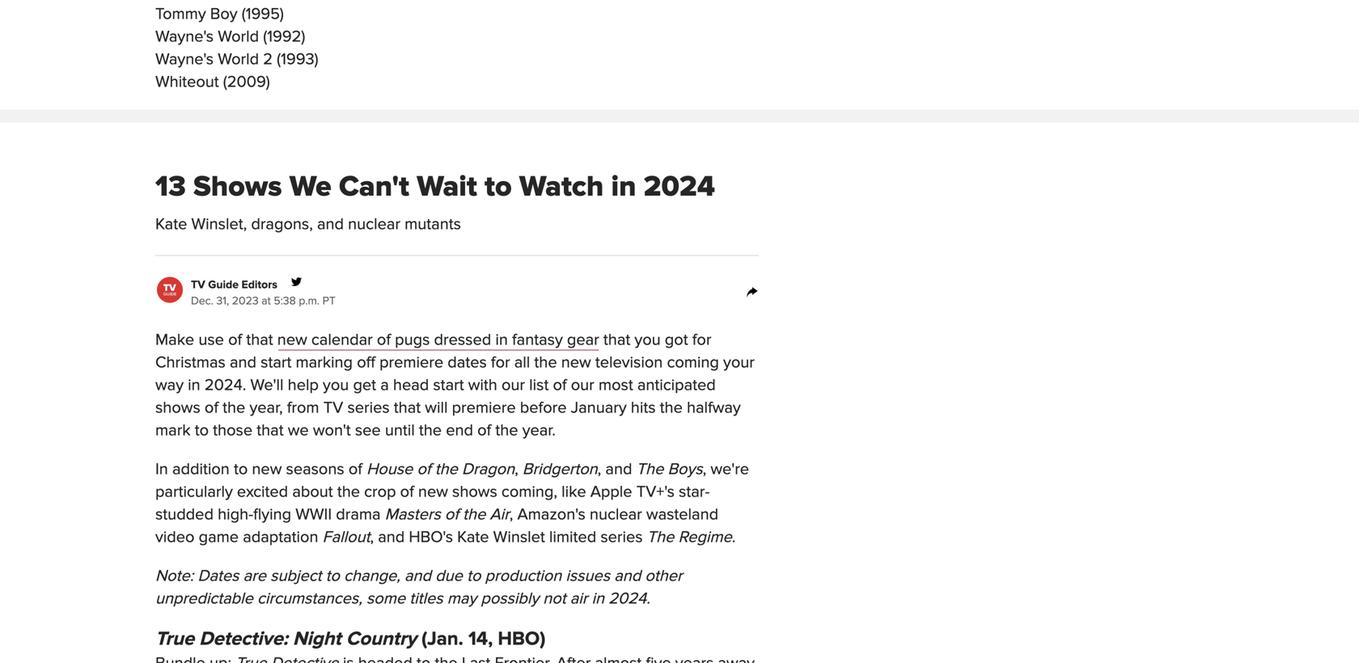 Task type: locate. For each thing, give the bounding box(es) containing it.
the
[[637, 460, 664, 479], [647, 528, 674, 547]]

pugs
[[395, 330, 430, 350]]

new
[[277, 330, 307, 350], [561, 353, 591, 373], [252, 460, 282, 479], [418, 483, 448, 502]]

our down all in the left bottom of the page
[[502, 376, 525, 395]]

kate down "masters of the air"
[[457, 528, 489, 547]]

, down drama
[[370, 528, 374, 547]]

1 horizontal spatial nuclear
[[590, 505, 642, 525]]

nuclear down can't
[[348, 215, 401, 234]]

1 horizontal spatial start
[[433, 376, 464, 395]]

of left pugs on the left
[[377, 330, 391, 350]]

of up hbo's
[[445, 505, 459, 525]]

nuclear down apple in the left of the page
[[590, 505, 642, 525]]

seasons
[[286, 460, 344, 479]]

1 horizontal spatial kate
[[457, 528, 489, 547]]

year,
[[250, 398, 283, 418]]

new down in addition to new seasons of house of the dragon , bridgerton , and the boys
[[418, 483, 448, 502]]

you
[[635, 330, 661, 350], [323, 376, 349, 395]]

wasteland
[[647, 505, 719, 525]]

1 vertical spatial for
[[491, 353, 510, 373]]

0 horizontal spatial for
[[491, 353, 510, 373]]

in down christmas
[[188, 376, 200, 395]]

and inside that you got for christmas and start marking off premiere dates for all the new television coming your way in 2024. we'll help you get a head start with our list of our most anticipated shows of the year, from tv series that will premiere before january hits the halfway mark to those that we won't see until the end of the year.
[[230, 353, 257, 373]]

to inside that you got for christmas and start marking off premiere dates for all the new television coming your way in 2024. we'll help you get a head start with our list of our most anticipated shows of the year, from tv series that will premiere before january hits the halfway mark to those that we won't see until the end of the year.
[[195, 421, 209, 441]]

0 horizontal spatial our
[[502, 376, 525, 395]]

dragons,
[[251, 215, 313, 234]]

those
[[213, 421, 253, 441]]

tv up dec.
[[191, 278, 205, 292]]

and up titles
[[405, 567, 431, 586]]

2024. left we'll
[[205, 376, 246, 395]]

a
[[381, 376, 389, 395]]

13
[[155, 169, 186, 205]]

series inside that you got for christmas and start marking off premiere dates for all the new television coming your way in 2024. we'll help you get a head start with our list of our most anticipated shows of the year, from tv series that will premiere before january hits the halfway mark to those that we won't see until the end of the year.
[[348, 398, 390, 418]]

possibly
[[481, 589, 539, 609]]

1 horizontal spatial you
[[635, 330, 661, 350]]

and up we'll
[[230, 353, 257, 373]]

in right air on the left bottom
[[592, 589, 605, 609]]

0 horizontal spatial nuclear
[[348, 215, 401, 234]]

1 vertical spatial world
[[218, 50, 259, 69]]

0 horizontal spatial kate
[[155, 215, 187, 234]]

new up marking
[[277, 330, 307, 350]]

the down will
[[419, 421, 442, 441]]

1 vertical spatial series
[[601, 528, 643, 547]]

the up drama
[[337, 483, 360, 502]]

0 vertical spatial shows
[[155, 398, 200, 418]]

wwii
[[296, 505, 332, 525]]

1 horizontal spatial for
[[693, 330, 712, 350]]

you left got
[[635, 330, 661, 350]]

for up the coming
[[693, 330, 712, 350]]

0 vertical spatial series
[[348, 398, 390, 418]]

0 vertical spatial world
[[218, 27, 259, 46]]

wayne's down tommy
[[155, 27, 214, 46]]

air
[[490, 505, 510, 525]]

0 vertical spatial nuclear
[[348, 215, 401, 234]]

tv inside that you got for christmas and start marking off premiere dates for all the new television coming your way in 2024. we'll help you get a head start with our list of our most anticipated shows of the year, from tv series that will premiere before january hits the halfway mark to those that we won't see until the end of the year.
[[324, 398, 343, 418]]

1 horizontal spatial series
[[601, 528, 643, 547]]

the
[[534, 353, 557, 373], [223, 398, 245, 418], [660, 398, 683, 418], [419, 421, 442, 441], [496, 421, 518, 441], [435, 460, 458, 479], [337, 483, 360, 502], [463, 505, 486, 525]]

1 horizontal spatial our
[[571, 376, 595, 395]]

nuclear
[[348, 215, 401, 234], [590, 505, 642, 525]]

wayne's
[[155, 27, 214, 46], [155, 50, 214, 69]]

kate winslet, dragons, and nuclear mutants
[[155, 215, 461, 234]]

0 horizontal spatial shows
[[155, 398, 200, 418]]

that
[[246, 330, 273, 350], [604, 330, 631, 350], [394, 398, 421, 418], [257, 421, 284, 441]]

premiere up head
[[380, 353, 444, 373]]

we're
[[711, 460, 749, 479]]

most
[[599, 376, 633, 395]]

tv+'s
[[637, 483, 675, 502]]

1 horizontal spatial shows
[[452, 483, 498, 502]]

0 horizontal spatial tv
[[191, 278, 205, 292]]

tv
[[191, 278, 205, 292], [324, 398, 343, 418]]

of right list
[[553, 376, 567, 395]]

start up we'll
[[261, 353, 292, 373]]

1 vertical spatial kate
[[457, 528, 489, 547]]

2024. inside that you got for christmas and start marking off premiere dates for all the new television coming your way in 2024. we'll help you get a head start with our list of our most anticipated shows of the year, from tv series that will premiere before january hits the halfway mark to those that we won't see until the end of the year.
[[205, 376, 246, 395]]

christmas
[[155, 353, 226, 373]]

unpredictable
[[155, 589, 253, 609]]

14,
[[469, 627, 493, 651]]

0 vertical spatial for
[[693, 330, 712, 350]]

for left all in the left bottom of the page
[[491, 353, 510, 373]]

5:38
[[274, 294, 296, 308]]

1 vertical spatial the
[[647, 528, 674, 547]]

1 vertical spatial 2024.
[[609, 589, 650, 609]]

1 vertical spatial shows
[[452, 483, 498, 502]]

like
[[562, 483, 586, 502]]

adaptation
[[243, 528, 318, 547]]

to
[[485, 169, 512, 205], [195, 421, 209, 441], [234, 460, 248, 479], [326, 567, 340, 586], [467, 567, 481, 586]]

1 our from the left
[[502, 376, 525, 395]]

from
[[287, 398, 319, 418]]

the down wasteland
[[647, 528, 674, 547]]

dates
[[198, 567, 239, 586]]

in
[[611, 169, 636, 205], [496, 330, 508, 350], [188, 376, 200, 395], [592, 589, 605, 609]]

tv guide editors
[[191, 278, 278, 292]]

0 horizontal spatial start
[[261, 353, 292, 373]]

new calendar of pugs dressed in fantasy gear link
[[277, 330, 599, 350]]

and
[[317, 215, 344, 234], [230, 353, 257, 373], [606, 460, 632, 479], [378, 528, 405, 547], [405, 567, 431, 586], [614, 567, 641, 586]]

1 vertical spatial wayne's
[[155, 50, 214, 69]]

you down marking
[[323, 376, 349, 395]]

fantasy
[[512, 330, 563, 350]]

2024.
[[205, 376, 246, 395], [609, 589, 650, 609]]

off
[[357, 353, 375, 373]]

watch
[[519, 169, 604, 205]]

2 world from the top
[[218, 50, 259, 69]]

year.
[[523, 421, 556, 441]]

dec.
[[191, 294, 214, 308]]

wayne's up whiteout
[[155, 50, 214, 69]]

1 vertical spatial tv
[[324, 398, 343, 418]]

premiere
[[380, 353, 444, 373], [452, 398, 516, 418]]

television
[[596, 353, 663, 373]]

0 vertical spatial wayne's
[[155, 27, 214, 46]]

true
[[155, 627, 194, 651]]

(1995)
[[242, 4, 284, 24]]

hbo's
[[409, 528, 453, 547]]

we'll
[[250, 376, 284, 395]]

not
[[543, 589, 566, 609]]

, up coming,
[[515, 460, 519, 479]]

0 horizontal spatial series
[[348, 398, 390, 418]]

0 vertical spatial start
[[261, 353, 292, 373]]

studded
[[155, 505, 214, 525]]

to right mark
[[195, 421, 209, 441]]

world up (2009)
[[218, 50, 259, 69]]

way
[[155, 376, 184, 395]]

start up will
[[433, 376, 464, 395]]

january
[[571, 398, 627, 418]]

premiere down 'with'
[[452, 398, 516, 418]]

1 vertical spatial nuclear
[[590, 505, 642, 525]]

tommy boy (1995) wayne's world (1992) wayne's world 2 (1993) whiteout (2009)
[[155, 4, 319, 92]]

1 horizontal spatial 2024.
[[609, 589, 650, 609]]

0 vertical spatial the
[[637, 460, 664, 479]]

2024
[[644, 169, 715, 205]]

boy
[[210, 4, 238, 24]]

that down year,
[[257, 421, 284, 441]]

addition
[[172, 460, 230, 479]]

series down apple in the left of the page
[[601, 528, 643, 547]]

in inside that you got for christmas and start marking off premiere dates for all the new television coming your way in 2024. we'll help you get a head start with our list of our most anticipated shows of the year, from tv series that will premiere before january hits the halfway mark to those that we won't see until the end of the year.
[[188, 376, 200, 395]]

0 horizontal spatial you
[[323, 376, 349, 395]]

tv up 'won't'
[[324, 398, 343, 418]]

1 horizontal spatial premiere
[[452, 398, 516, 418]]

your
[[724, 353, 755, 373]]

new up excited
[[252, 460, 282, 479]]

the left 'year.'
[[496, 421, 518, 441]]

, we're particularly excited about the crop of new shows coming, like apple tv+'s star- studded high-flying wwii drama
[[155, 460, 749, 525]]

some
[[367, 589, 406, 609]]

, inside ", amazon's nuclear wasteland video game adaptation"
[[510, 505, 513, 525]]

the up tv+'s
[[637, 460, 664, 479]]

drama
[[336, 505, 381, 525]]

our up january
[[571, 376, 595, 395]]

calendar
[[312, 330, 373, 350]]

2 our from the left
[[571, 376, 595, 395]]

0 vertical spatial kate
[[155, 215, 187, 234]]

tv guide editors link
[[191, 278, 278, 292]]

shows inside , we're particularly excited about the crop of new shows coming, like apple tv+'s star- studded high-flying wwii drama
[[452, 483, 498, 502]]

we
[[288, 421, 309, 441]]

shows up mark
[[155, 398, 200, 418]]

new down gear
[[561, 353, 591, 373]]

, up star-
[[703, 460, 707, 479]]

and left other
[[614, 567, 641, 586]]

other
[[645, 567, 683, 586]]

shows down dragon
[[452, 483, 498, 502]]

circumstances,
[[257, 589, 362, 609]]

of up masters
[[400, 483, 414, 502]]

house
[[367, 460, 413, 479]]

, up winslet
[[510, 505, 513, 525]]

2 wayne's from the top
[[155, 50, 214, 69]]

0 horizontal spatial premiere
[[380, 353, 444, 373]]

to right due
[[467, 567, 481, 586]]

of right end
[[478, 421, 491, 441]]

the up those
[[223, 398, 245, 418]]

0 vertical spatial 2024.
[[205, 376, 246, 395]]

in addition to new seasons of house of the dragon , bridgerton , and the boys
[[155, 460, 703, 479]]

kate down 13
[[155, 215, 187, 234]]

0 horizontal spatial 2024.
[[205, 376, 246, 395]]

halfway
[[687, 398, 741, 418]]

use
[[199, 330, 224, 350]]

2024. down other
[[609, 589, 650, 609]]

won't
[[313, 421, 351, 441]]

can't
[[339, 169, 410, 205]]

world down boy
[[218, 27, 259, 46]]

series up see
[[348, 398, 390, 418]]

1 horizontal spatial tv
[[324, 398, 343, 418]]

dec. 31, 2023 at 5:38 p.m. pt
[[191, 294, 336, 308]]

in left 2024
[[611, 169, 636, 205]]



Task type: vqa. For each thing, say whether or not it's contained in the screenshot.
Video Player region
no



Task type: describe. For each thing, give the bounding box(es) containing it.
that down dec. 31, 2023 at 5:38 p.m. pt
[[246, 330, 273, 350]]

coming
[[667, 353, 719, 373]]

p.m.
[[299, 294, 320, 308]]

limited
[[549, 528, 597, 547]]

due
[[436, 567, 463, 586]]

of right house
[[417, 460, 431, 479]]

1 vertical spatial start
[[433, 376, 464, 395]]

(2009)
[[223, 72, 270, 92]]

to up circumstances,
[[326, 567, 340, 586]]

shows inside that you got for christmas and start marking off premiere dates for all the new television coming your way in 2024. we'll help you get a head start with our list of our most anticipated shows of the year, from tv series that will premiere before january hits the halfway mark to those that we won't see until the end of the year.
[[155, 398, 200, 418]]

and down masters
[[378, 528, 405, 547]]

the inside , we're particularly excited about the crop of new shows coming, like apple tv+'s star- studded high-flying wwii drama
[[337, 483, 360, 502]]

1 vertical spatial premiere
[[452, 398, 516, 418]]

shows
[[193, 169, 282, 205]]

end
[[446, 421, 473, 441]]

to right wait
[[485, 169, 512, 205]]

flying
[[253, 505, 291, 525]]

the down end
[[435, 460, 458, 479]]

winslet
[[493, 528, 545, 547]]

star-
[[679, 483, 710, 502]]

true detective: night country (jan. 14, hbo)
[[155, 627, 546, 651]]

boys
[[668, 460, 703, 479]]

0 vertical spatial you
[[635, 330, 661, 350]]

high-
[[218, 505, 253, 525]]

change,
[[344, 567, 400, 586]]

13 shows we can't wait to watch in 2024
[[155, 169, 715, 205]]

marking
[[296, 353, 353, 373]]

, inside , we're particularly excited about the crop of new shows coming, like apple tv+'s star- studded high-flying wwii drama
[[703, 460, 707, 479]]

pt
[[323, 294, 336, 308]]

apple
[[591, 483, 633, 502]]

1 world from the top
[[218, 27, 259, 46]]

to up excited
[[234, 460, 248, 479]]

winslet,
[[191, 215, 247, 234]]

dressed
[[434, 330, 491, 350]]

nuclear inside ", amazon's nuclear wasteland video game adaptation"
[[590, 505, 642, 525]]

mark
[[155, 421, 191, 441]]

wait
[[417, 169, 477, 205]]

fallout , and hbo's kate winslet limited series the regime .
[[323, 528, 736, 547]]

production
[[485, 567, 562, 586]]

list
[[529, 376, 549, 395]]

excited
[[237, 483, 288, 502]]

night
[[293, 627, 341, 651]]

crop
[[364, 483, 396, 502]]

of left house
[[349, 460, 362, 479]]

that up television
[[604, 330, 631, 350]]

(1992)
[[263, 27, 305, 46]]

new inside , we're particularly excited about the crop of new shows coming, like apple tv+'s star- studded high-flying wwii drama
[[418, 483, 448, 502]]

in left fantasy
[[496, 330, 508, 350]]

fallout
[[323, 528, 370, 547]]

air
[[570, 589, 588, 609]]

help
[[288, 376, 319, 395]]

anticipated
[[638, 376, 716, 395]]

amazon's
[[518, 505, 586, 525]]

masters
[[385, 505, 441, 525]]

hits
[[631, 398, 656, 418]]

new inside that you got for christmas and start marking off premiere dates for all the new television coming your way in 2024. we'll help you get a head start with our list of our most anticipated shows of the year, from tv series that will premiere before january hits the halfway mark to those that we won't see until the end of the year.
[[561, 353, 591, 373]]

.
[[732, 528, 736, 547]]

video
[[155, 528, 195, 547]]

true detective: night country link
[[155, 627, 417, 651]]

guide
[[208, 278, 239, 292]]

the down anticipated on the bottom of the page
[[660, 398, 683, 418]]

all
[[515, 353, 530, 373]]

1 wayne's from the top
[[155, 27, 214, 46]]

that you got for christmas and start marking off premiere dates for all the new television coming your way in 2024. we'll help you get a head start with our list of our most anticipated shows of the year, from tv series that will premiere before january hits the halfway mark to those that we won't see until the end of the year.
[[155, 330, 755, 441]]

gear
[[567, 330, 599, 350]]

dragon
[[462, 460, 515, 479]]

that down head
[[394, 398, 421, 418]]

until
[[385, 421, 415, 441]]

2023
[[232, 294, 259, 308]]

coming,
[[502, 483, 558, 502]]

in inside note: dates are subject to change, and due to production issues and other unpredictable circumstances, some titles may possibly not air in 2024.
[[592, 589, 605, 609]]

at
[[262, 294, 271, 308]]

note:
[[155, 567, 194, 586]]

the left the air
[[463, 505, 486, 525]]

make use of that new calendar of pugs dressed in fantasy gear
[[155, 330, 599, 350]]

are
[[243, 567, 266, 586]]

of right use
[[228, 330, 242, 350]]

about
[[292, 483, 333, 502]]

0 vertical spatial tv
[[191, 278, 205, 292]]

in
[[155, 460, 168, 479]]

(jan.
[[422, 627, 464, 651]]

issues
[[566, 567, 610, 586]]

note: dates are subject to change, and due to production issues and other unpredictable circumstances, some titles may possibly not air in 2024.
[[155, 567, 683, 609]]

country
[[346, 627, 417, 651]]

before
[[520, 398, 567, 418]]

of inside , we're particularly excited about the crop of new shows coming, like apple tv+'s star- studded high-flying wwii drama
[[400, 483, 414, 502]]

regime
[[679, 528, 732, 547]]

with
[[468, 376, 498, 395]]

the right all in the left bottom of the page
[[534, 353, 557, 373]]

, up apple in the left of the page
[[598, 460, 602, 479]]

see
[[355, 421, 381, 441]]

tommy
[[155, 4, 206, 24]]

31,
[[216, 294, 229, 308]]

titles
[[410, 589, 443, 609]]

editors
[[242, 278, 278, 292]]

and up apple in the left of the page
[[606, 460, 632, 479]]

(1993)
[[277, 50, 319, 69]]

make
[[155, 330, 194, 350]]

subject
[[270, 567, 322, 586]]

and down we
[[317, 215, 344, 234]]

0 vertical spatial premiere
[[380, 353, 444, 373]]

of up those
[[205, 398, 219, 418]]

head
[[393, 376, 429, 395]]

1 vertical spatial you
[[323, 376, 349, 395]]

, amazon's nuclear wasteland video game adaptation
[[155, 505, 719, 547]]

2024. inside note: dates are subject to change, and due to production issues and other unpredictable circumstances, some titles may possibly not air in 2024.
[[609, 589, 650, 609]]

will
[[425, 398, 448, 418]]

tv guide logo image
[[157, 277, 183, 303]]



